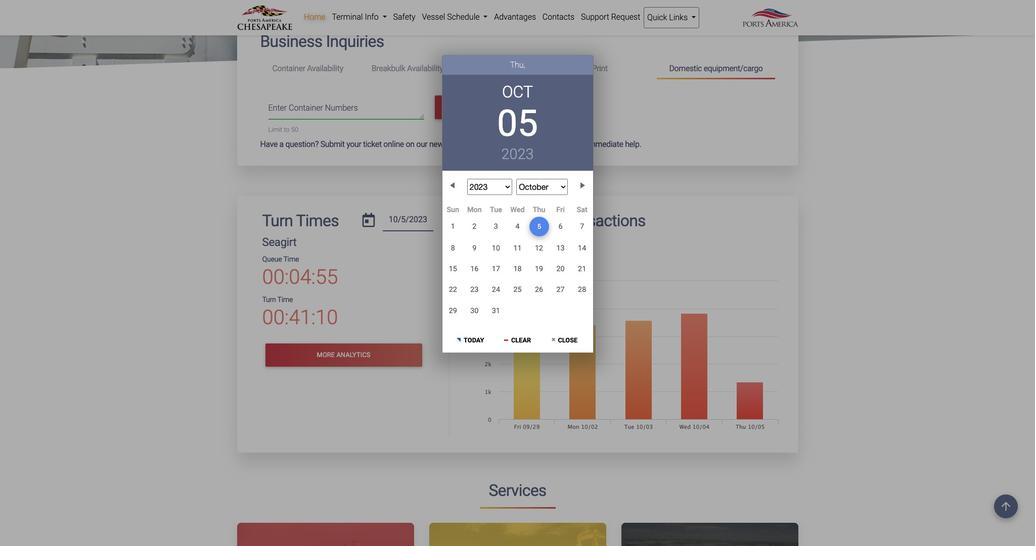 Task type: vqa. For each thing, say whether or not it's contained in the screenshot.
the calendar week icon
no



Task type: describe. For each thing, give the bounding box(es) containing it.
10/11/2023 cell
[[507, 238, 529, 259]]

new
[[430, 140, 444, 149]]

22
[[449, 286, 457, 295]]

page
[[541, 140, 558, 149]]

more analytics
[[317, 352, 371, 359]]

your
[[347, 140, 361, 149]]

26
[[535, 286, 543, 295]]

10/8/2023 cell
[[442, 238, 464, 259]]

5
[[538, 223, 541, 231]]

breakbulk
[[372, 64, 405, 73]]

booking/edo
[[471, 64, 517, 73]]

10/23/2023 cell
[[464, 280, 486, 301]]

domestic equipment/cargo link
[[657, 59, 775, 80]]

enter
[[268, 103, 287, 113]]

oct 05 2023
[[497, 83, 538, 163]]

10/25/2023 cell
[[507, 280, 529, 301]]

10/15/2023 cell
[[442, 259, 464, 280]]

10/5/2023 cell
[[530, 217, 549, 237]]

16
[[471, 265, 479, 274]]

container availability link
[[260, 59, 360, 78]]

fri
[[557, 206, 565, 214]]

and
[[560, 140, 573, 149]]

advantages
[[494, 12, 536, 22]]

limit
[[268, 126, 283, 134]]

advantages link
[[491, 7, 540, 27]]

00:04:55
[[262, 266, 338, 289]]

tue
[[490, 206, 502, 214]]

clear button
[[495, 328, 541, 351]]

grid inside "05" 'main content'
[[442, 205, 593, 322]]

queue time 00:04:55
[[262, 255, 338, 289]]

10/28/2023 cell
[[572, 280, 593, 301]]

sun
[[447, 206, 459, 214]]

eir
[[570, 64, 581, 73]]

support inside "05" 'main content'
[[481, 140, 509, 149]]

more
[[317, 352, 335, 359]]

equipment/cargo
[[704, 64, 763, 73]]

eir reprint link
[[558, 59, 657, 78]]

customer support request link
[[446, 140, 539, 149]]

0 vertical spatial request
[[612, 12, 641, 22]]

safety link
[[390, 7, 419, 27]]

contacts link
[[540, 7, 578, 27]]

00:41:10
[[262, 306, 338, 330]]

queue
[[262, 255, 282, 264]]

customer
[[446, 140, 479, 149]]

1 vertical spatial container
[[289, 103, 323, 113]]

18
[[514, 265, 522, 274]]

wed
[[511, 206, 525, 214]]

23
[[471, 286, 479, 295]]

close button
[[542, 328, 588, 351]]

20
[[557, 265, 565, 274]]

11
[[514, 244, 522, 253]]

0 vertical spatial container
[[272, 64, 305, 73]]

28
[[578, 286, 587, 295]]

support request link
[[578, 7, 644, 27]]

more analytics link
[[265, 344, 422, 367]]

05 main content
[[0, 0, 1036, 547]]

ticket
[[363, 140, 382, 149]]

29
[[449, 307, 457, 316]]

27
[[557, 286, 565, 295]]

daily
[[480, 212, 513, 231]]

12
[[535, 244, 543, 253]]

19
[[535, 265, 543, 274]]

9
[[473, 244, 477, 253]]

calendar day image
[[363, 214, 375, 228]]

immediate
[[587, 140, 624, 149]]

10/16/2023 cell
[[464, 259, 486, 280]]

10/9/2023 cell
[[464, 238, 486, 259]]

7
[[580, 223, 584, 231]]

contacts
[[543, 12, 575, 22]]

21
[[578, 265, 587, 274]]

10/1/2023 cell
[[442, 217, 464, 238]]

10/29/2023 cell
[[442, 301, 464, 322]]

15
[[449, 265, 457, 274]]

breakbulk availability link
[[360, 59, 459, 78]]

25
[[514, 286, 522, 295]]

booking/edo link
[[459, 59, 558, 78]]

daily truck transactions
[[480, 212, 646, 231]]

request inside "05" 'main content'
[[511, 140, 539, 149]]

thu
[[533, 206, 546, 214]]

10/6/2023 cell
[[550, 217, 572, 238]]

availability for container availability
[[307, 64, 343, 73]]

0 vertical spatial support
[[581, 12, 610, 22]]

go to top image
[[995, 495, 1018, 519]]



Task type: locate. For each thing, give the bounding box(es) containing it.
business inquiries
[[260, 32, 384, 51]]

6
[[559, 223, 563, 231]]

support
[[581, 12, 610, 22], [481, 140, 509, 149]]

1 vertical spatial support
[[481, 140, 509, 149]]

to
[[284, 126, 290, 134]]

submit
[[321, 140, 345, 149]]

3
[[494, 223, 498, 231]]

1 turn from the top
[[262, 212, 293, 231]]

turn time 00:41:10
[[262, 296, 338, 330]]

inquiries
[[326, 32, 384, 51]]

home
[[304, 12, 326, 22]]

turn up seagirt
[[262, 212, 293, 231]]

turn times
[[262, 212, 339, 231]]

enter container numbers
[[268, 103, 358, 113]]

1 horizontal spatial request
[[612, 12, 641, 22]]

expansion image
[[0, 0, 1036, 266]]

2 turn from the top
[[262, 296, 276, 304]]

05
[[497, 102, 538, 145]]

None text field
[[383, 212, 434, 232]]

times
[[296, 212, 339, 231]]

container up '50' at the top
[[289, 103, 323, 113]]

domestic equipment/cargo
[[670, 64, 763, 73]]

time inside queue time 00:04:55
[[284, 255, 299, 264]]

0 horizontal spatial request
[[511, 140, 539, 149]]

9/29/2023
[[490, 236, 525, 245]]

10/13/2023 cell
[[550, 238, 572, 259]]

1 horizontal spatial availability
[[407, 64, 443, 73]]

50
[[291, 126, 299, 134]]

availability inside 'container availability' link
[[307, 64, 343, 73]]

1 horizontal spatial support
[[581, 12, 610, 22]]

turn for turn time 00:41:10
[[262, 296, 276, 304]]

seagirt
[[262, 236, 297, 249]]

10/21/2023 cell
[[572, 259, 593, 280]]

clear
[[511, 337, 531, 344]]

1 availability from the left
[[307, 64, 343, 73]]

10/31/2023 cell
[[486, 301, 507, 322]]

turn
[[262, 212, 293, 231], [262, 296, 276, 304]]

turn up 00:41:10
[[262, 296, 276, 304]]

grid containing sun
[[442, 205, 593, 322]]

10/5/2023
[[531, 236, 565, 245]]

10/3/2023 cell
[[486, 217, 507, 238]]

numbers
[[325, 103, 358, 113]]

availability
[[307, 64, 343, 73], [407, 64, 443, 73]]

get
[[574, 140, 585, 149]]

home link
[[301, 7, 329, 27]]

time up 00:41:10
[[277, 296, 293, 304]]

container availability
[[272, 64, 343, 73]]

time inside turn time 00:41:10
[[277, 296, 293, 304]]

4
[[516, 223, 520, 231]]

0 horizontal spatial support
[[481, 140, 509, 149]]

0 vertical spatial turn
[[262, 212, 293, 231]]

0 vertical spatial time
[[284, 255, 299, 264]]

14
[[578, 244, 587, 253]]

10/18/2023 cell
[[507, 259, 529, 280]]

online
[[384, 140, 404, 149]]

availability down 'business inquiries'
[[307, 64, 343, 73]]

Enter Container Numbers text field
[[268, 102, 425, 119]]

availability right breakbulk
[[407, 64, 443, 73]]

time right queue
[[284, 255, 299, 264]]

10/26/2023 cell
[[529, 280, 550, 301]]

10/2/2023 cell
[[464, 217, 486, 238]]

time for 00:41:10
[[277, 296, 293, 304]]

sat
[[577, 206, 588, 214]]

breakbulk availability
[[372, 64, 443, 73]]

request
[[612, 12, 641, 22], [511, 140, 539, 149]]

today button
[[448, 328, 494, 351]]

reprint
[[583, 64, 608, 73]]

1 vertical spatial turn
[[262, 296, 276, 304]]

1 vertical spatial request
[[511, 140, 539, 149]]

eir reprint
[[570, 64, 608, 73]]

truck
[[516, 212, 554, 231]]

8
[[451, 244, 455, 253]]

-
[[527, 236, 529, 245]]

10/7/2023 cell
[[572, 217, 593, 238]]

on
[[406, 140, 415, 149]]

availability inside breakbulk availability link
[[407, 64, 443, 73]]

a
[[280, 140, 284, 149]]

1
[[451, 223, 455, 231]]

10/14/2023 cell
[[572, 238, 593, 259]]

0 horizontal spatial availability
[[307, 64, 343, 73]]

2 availability from the left
[[407, 64, 443, 73]]

support request
[[581, 12, 641, 22]]

container
[[272, 64, 305, 73], [289, 103, 323, 113]]

turn for turn times
[[262, 212, 293, 231]]

10/19/2023 cell
[[529, 259, 550, 280]]

24
[[492, 286, 500, 295]]

10/17/2023 cell
[[486, 259, 507, 280]]

services
[[489, 482, 547, 501]]

analytics
[[337, 352, 371, 359]]

have
[[260, 140, 278, 149]]

10/20/2023 cell
[[550, 259, 572, 280]]

today
[[464, 337, 484, 344]]

business
[[260, 32, 323, 51]]

2023
[[502, 146, 534, 163]]

grid
[[442, 205, 593, 322]]

thu,
[[510, 60, 525, 70]]

10/4/2023 cell
[[507, 217, 529, 238]]

10/12/2023 cell
[[529, 238, 550, 259]]

mon
[[467, 206, 482, 214]]

10/22/2023 cell
[[442, 280, 464, 301]]

transactions
[[558, 212, 646, 231]]

turn inside turn time 00:41:10
[[262, 296, 276, 304]]

13
[[557, 244, 565, 253]]

container down the business
[[272, 64, 305, 73]]

close
[[558, 337, 578, 344]]

time
[[284, 255, 299, 264], [277, 296, 293, 304]]

our
[[416, 140, 428, 149]]

time for 00:04:55
[[284, 255, 299, 264]]

question?
[[286, 140, 319, 149]]

10/27/2023 cell
[[550, 280, 572, 301]]

domestic
[[670, 64, 702, 73]]

1 vertical spatial time
[[277, 296, 293, 304]]

limit to 50
[[268, 126, 299, 134]]

availability for breakbulk availability
[[407, 64, 443, 73]]

30
[[471, 307, 479, 316]]

10/10/2023 cell
[[486, 238, 507, 259]]

10/24/2023 cell
[[486, 280, 507, 301]]

31
[[492, 307, 500, 316]]

10/30/2023 cell
[[464, 301, 486, 322]]



